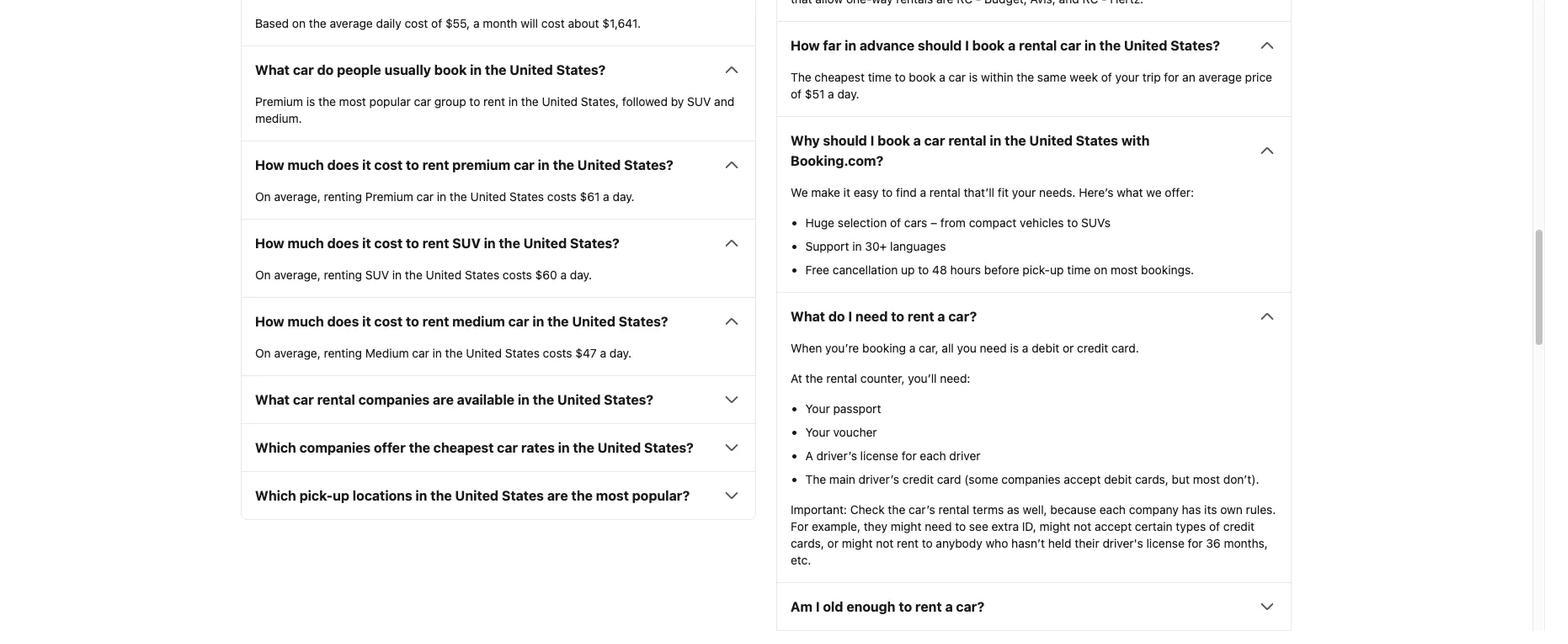 Task type: locate. For each thing, give the bounding box(es) containing it.
hasn't
[[1012, 537, 1045, 551]]

i
[[965, 38, 969, 53], [871, 133, 875, 148], [848, 309, 852, 324], [816, 600, 820, 615]]

debit
[[1032, 341, 1060, 356], [1104, 473, 1132, 487]]

1 average, from the top
[[274, 190, 321, 204]]

might up held
[[1040, 520, 1071, 534]]

why should i book a car rental in the united states with booking.com?
[[791, 133, 1150, 169]]

1 vertical spatial accept
[[1095, 520, 1132, 534]]

most down people
[[339, 95, 366, 109]]

a up all
[[938, 309, 946, 324]]

on for how much does it cost to rent medium car in the united states?
[[255, 346, 271, 361]]

1 vertical spatial driver's
[[859, 473, 899, 487]]

what inside what car rental companies are available in the united states? dropdown button
[[255, 393, 290, 408]]

a up within
[[1008, 38, 1016, 53]]

1 vertical spatial car?
[[956, 600, 985, 615]]

0 horizontal spatial up
[[333, 489, 350, 504]]

driver
[[950, 449, 981, 463]]

about
[[568, 16, 599, 31]]

0 horizontal spatial average
[[330, 16, 373, 31]]

much for how much does it cost to rent suv in the united states?
[[288, 236, 324, 251]]

0 vertical spatial pick-
[[1023, 263, 1050, 277]]

2 vertical spatial companies
[[1002, 473, 1061, 487]]

in left 30+
[[853, 239, 862, 254]]

1 vertical spatial renting
[[324, 268, 362, 282]]

to right group
[[469, 95, 480, 109]]

it inside "how much does it cost to rent premium car in the united states?" dropdown button
[[362, 158, 371, 173]]

the inside the cheapest time to book a car is within the same week of your trip for an average price of $51 a day.
[[791, 70, 812, 84]]

what car do people usually book in the united states? button
[[255, 60, 742, 80]]

1 horizontal spatial license
[[1147, 537, 1185, 551]]

to inside the cheapest time to book a car is within the same week of your trip for an average price of $51 a day.
[[895, 70, 906, 84]]

companies down 'medium'
[[359, 393, 430, 408]]

1 horizontal spatial should
[[918, 38, 962, 53]]

0 vertical spatial is
[[969, 70, 978, 84]]

0 vertical spatial cheapest
[[815, 70, 865, 84]]

0 horizontal spatial pick-
[[300, 489, 333, 504]]

make
[[811, 186, 840, 200]]

1 horizontal spatial not
[[1074, 520, 1092, 534]]

should inside why should i book a car rental in the united states with booking.com?
[[823, 133, 867, 148]]

in right 'far'
[[845, 38, 857, 53]]

car?
[[949, 309, 977, 324], [956, 600, 985, 615]]

should right 'advance'
[[918, 38, 962, 53]]

united up needs.
[[1030, 133, 1073, 148]]

in down what car do people usually book in the united states? dropdown button
[[508, 95, 518, 109]]

what for what do i need to rent a car?
[[791, 309, 825, 324]]

how far in advance should i book a rental car in the united states?
[[791, 38, 1220, 53]]

cars
[[904, 216, 928, 230]]

1 horizontal spatial do
[[829, 309, 845, 324]]

1 much from the top
[[288, 158, 324, 173]]

2 renting from the top
[[324, 268, 362, 282]]

cost down popular on the top
[[374, 158, 403, 173]]

2 your from the top
[[806, 426, 830, 440]]

30+
[[865, 239, 887, 254]]

it down popular on the top
[[362, 158, 371, 173]]

up for which pick-up locations in the united states are the most popular?
[[333, 489, 350, 504]]

the down a
[[806, 473, 826, 487]]

which pick-up locations in the united states are the most popular? button
[[255, 486, 742, 506]]

0 vertical spatial what
[[255, 63, 290, 78]]

0 vertical spatial not
[[1074, 520, 1092, 534]]

how for how much does it cost to rent premium car in the united states?
[[255, 158, 284, 173]]

1 vertical spatial companies
[[300, 441, 371, 456]]

license down voucher
[[860, 449, 899, 463]]

cost up 'medium'
[[374, 314, 403, 330]]

accept up driver's
[[1095, 520, 1132, 534]]

you
[[957, 341, 977, 356]]

0 vertical spatial driver's
[[817, 449, 857, 463]]

states down how much does it cost to rent suv in the united states? dropdown button
[[465, 268, 500, 282]]

0 vertical spatial on
[[292, 16, 306, 31]]

because
[[1051, 503, 1097, 517]]

on
[[292, 16, 306, 31], [1094, 263, 1108, 277]]

what car do people usually book in the united states?
[[255, 63, 606, 78]]

premium up medium.
[[255, 95, 303, 109]]

why
[[791, 133, 820, 148]]

people
[[337, 63, 381, 78]]

costs left $47
[[543, 346, 572, 361]]

2 vertical spatial need
[[925, 520, 952, 534]]

3 renting from the top
[[324, 346, 362, 361]]

a left within
[[939, 70, 946, 84]]

most
[[339, 95, 366, 109], [1111, 263, 1138, 277], [1193, 473, 1220, 487], [596, 489, 629, 504]]

which pick-up locations in the united states are the most popular?
[[255, 489, 690, 504]]

is down what do i need to rent a car? dropdown button
[[1010, 341, 1019, 356]]

rental inside "dropdown button"
[[1019, 38, 1057, 53]]

2 horizontal spatial credit
[[1224, 520, 1255, 534]]

week
[[1070, 70, 1098, 84]]

premium is the most popular car group to rent in the united states, followed by suv and medium.
[[255, 95, 735, 126]]

states inside why should i book a car rental in the united states with booking.com?
[[1076, 133, 1118, 148]]

day.
[[838, 87, 860, 101], [613, 190, 635, 204], [570, 268, 592, 282], [610, 346, 632, 361]]

3 average, from the top
[[274, 346, 321, 361]]

cheapest up which pick-up locations in the united states are the most popular?
[[434, 441, 494, 456]]

3 does from the top
[[327, 314, 359, 330]]

cards,
[[1135, 473, 1169, 487], [791, 537, 824, 551]]

average
[[330, 16, 373, 31], [1199, 70, 1242, 84]]

does for how much does it cost to rent medium car in the united states?
[[327, 314, 359, 330]]

1 horizontal spatial average
[[1199, 70, 1242, 84]]

0 vertical spatial your
[[1116, 70, 1140, 84]]

2 vertical spatial renting
[[324, 346, 362, 361]]

suv down on average, renting premium car in the united states costs $61 a day. on the left top of the page
[[452, 236, 481, 251]]

time
[[868, 70, 892, 84], [1067, 263, 1091, 277]]

1 vertical spatial costs
[[503, 268, 532, 282]]

2 vertical spatial credit
[[1224, 520, 1255, 534]]

is inside premium is the most popular car group to rent in the united states, followed by suv and medium.
[[306, 95, 315, 109]]

credit up months, at the bottom right of the page
[[1224, 520, 1255, 534]]

the inside why should i book a car rental in the united states with booking.com?
[[1005, 133, 1026, 148]]

2 vertical spatial much
[[288, 314, 324, 330]]

3 on from the top
[[255, 346, 271, 361]]

it left easy
[[844, 186, 851, 200]]

0 vertical spatial suv
[[687, 95, 711, 109]]

premium up how much does it cost to rent suv in the united states?
[[365, 190, 413, 204]]

companies
[[359, 393, 430, 408], [300, 441, 371, 456], [1002, 473, 1061, 487]]

debit up company
[[1104, 473, 1132, 487]]

pick- left locations
[[300, 489, 333, 504]]

which companies offer the cheapest car rates  in the united states?
[[255, 441, 694, 456]]

0 vertical spatial debit
[[1032, 341, 1060, 356]]

1 vertical spatial average,
[[274, 268, 321, 282]]

types
[[1176, 520, 1206, 534]]

most inside dropdown button
[[596, 489, 629, 504]]

2 average, from the top
[[274, 268, 321, 282]]

1 horizontal spatial for
[[1164, 70, 1179, 84]]

to up 'medium'
[[406, 314, 419, 330]]

or down example,
[[828, 537, 839, 551]]

your for your voucher
[[806, 426, 830, 440]]

1 horizontal spatial is
[[969, 70, 978, 84]]

2 much from the top
[[288, 236, 324, 251]]

what inside what car do people usually book in the united states? dropdown button
[[255, 63, 290, 78]]

1 vertical spatial time
[[1067, 263, 1091, 277]]

pick- inside dropdown button
[[300, 489, 333, 504]]

in
[[845, 38, 857, 53], [1085, 38, 1096, 53], [470, 63, 482, 78], [508, 95, 518, 109], [990, 133, 1002, 148], [538, 158, 550, 173], [437, 190, 446, 204], [484, 236, 496, 251], [853, 239, 862, 254], [392, 268, 402, 282], [533, 314, 544, 330], [433, 346, 442, 361], [518, 393, 530, 408], [558, 441, 570, 456], [416, 489, 427, 504]]

which inside dropdown button
[[255, 489, 296, 504]]

the for the cheapest time to book a car is within the same week of your trip for an average price of $51 a day.
[[791, 70, 812, 84]]

does for how much does it cost to rent premium car in the united states?
[[327, 158, 359, 173]]

$55,
[[446, 16, 470, 31]]

0 horizontal spatial should
[[823, 133, 867, 148]]

car
[[1061, 38, 1081, 53], [293, 63, 314, 78], [949, 70, 966, 84], [414, 95, 431, 109], [924, 133, 945, 148], [514, 158, 535, 173], [417, 190, 434, 204], [508, 314, 529, 330], [412, 346, 429, 361], [293, 393, 314, 408], [497, 441, 518, 456]]

1 vertical spatial license
[[1147, 537, 1185, 551]]

cheapest up $51
[[815, 70, 865, 84]]

1 vertical spatial cards,
[[791, 537, 824, 551]]

cards, up etc.
[[791, 537, 824, 551]]

for inside important: check the car's rental terms as well, because each company has its own rules. for example, they might need to see extra id, might not accept certain types of credit cards, or might not rent to anybody who hasn't held their driver's license for 36 months, etc.
[[1188, 537, 1203, 551]]

the up $51
[[791, 70, 812, 84]]

day. right $51
[[838, 87, 860, 101]]

much for how much does it cost to rent medium car in the united states?
[[288, 314, 324, 330]]

0 vertical spatial car?
[[949, 309, 977, 324]]

2 horizontal spatial for
[[1188, 537, 1203, 551]]

or inside important: check the car's rental terms as well, because each company has its own rules. for example, they might need to see extra id, might not accept certain types of credit cards, or might not rent to anybody who hasn't held their driver's license for 36 months, etc.
[[828, 537, 839, 551]]

united down will
[[510, 63, 553, 78]]

0 vertical spatial does
[[327, 158, 359, 173]]

license down certain at bottom right
[[1147, 537, 1185, 551]]

car,
[[919, 341, 939, 356]]

0 vertical spatial on
[[255, 190, 271, 204]]

car? up when you're booking a car, all you need is a debit or credit card.
[[949, 309, 977, 324]]

card
[[937, 473, 961, 487]]

cheapest inside dropdown button
[[434, 441, 494, 456]]

is inside the cheapest time to book a car is within the same week of your trip for an average price of $51 a day.
[[969, 70, 978, 84]]

cost right the daily
[[405, 16, 428, 31]]

is left within
[[969, 70, 978, 84]]

1 vertical spatial should
[[823, 133, 867, 148]]

united down how much does it cost to rent suv in the united states?
[[426, 268, 462, 282]]

1 does from the top
[[327, 158, 359, 173]]

not
[[1074, 520, 1092, 534], [876, 537, 894, 551]]

a inside how far in advance should i book a rental car in the united states? "dropdown button"
[[1008, 38, 1016, 53]]

rent up car,
[[908, 309, 935, 324]]

card.
[[1112, 341, 1139, 356]]

1 vertical spatial each
[[1100, 503, 1126, 517]]

how inside "dropdown button"
[[791, 38, 820, 53]]

0 vertical spatial costs
[[547, 190, 577, 204]]

2 does from the top
[[327, 236, 359, 251]]

0 horizontal spatial need
[[856, 309, 888, 324]]

offer:
[[1165, 186, 1194, 200]]

1 horizontal spatial time
[[1067, 263, 1091, 277]]

0 horizontal spatial debit
[[1032, 341, 1060, 356]]

pick-
[[1023, 263, 1050, 277], [300, 489, 333, 504]]

most inside premium is the most popular car group to rent in the united states, followed by suv and medium.
[[339, 95, 366, 109]]

1 horizontal spatial or
[[1063, 341, 1074, 356]]

united inside "dropdown button"
[[1124, 38, 1168, 53]]

followed
[[622, 95, 668, 109]]

1 vertical spatial your
[[806, 426, 830, 440]]

1 horizontal spatial up
[[901, 263, 915, 277]]

united left states, on the top left of page
[[542, 95, 578, 109]]

might down car's
[[891, 520, 922, 534]]

of inside important: check the car's rental terms as well, because each company has its own rules. for example, they might need to see extra id, might not accept certain types of credit cards, or might not rent to anybody who hasn't held their driver's license for 36 months, etc.
[[1209, 520, 1220, 534]]

do up you're
[[829, 309, 845, 324]]

it up the on average, renting suv in the united states costs $60 a day.
[[362, 236, 371, 251]]

states left the with
[[1076, 133, 1118, 148]]

price
[[1245, 70, 1273, 84]]

0 vertical spatial your
[[806, 402, 830, 416]]

each
[[920, 449, 946, 463], [1100, 503, 1126, 517]]

up for free cancellation up to 48 hours before pick-up time on most bookings.
[[901, 263, 915, 277]]

united down "which companies offer the cheapest car rates  in the united states?"
[[455, 489, 499, 504]]

free cancellation up to 48 hours before pick-up time on most bookings.
[[806, 263, 1194, 277]]

of left $55,
[[431, 16, 442, 31]]

i inside "dropdown button"
[[965, 38, 969, 53]]

cost up the on average, renting suv in the united states costs $60 a day.
[[374, 236, 403, 251]]

1 vertical spatial cheapest
[[434, 441, 494, 456]]

book up find
[[878, 133, 910, 148]]

states? inside how far in advance should i book a rental car in the united states? "dropdown button"
[[1171, 38, 1220, 53]]

1 vertical spatial which
[[255, 489, 296, 504]]

in up premium is the most popular car group to rent in the united states, followed by suv and medium.
[[470, 63, 482, 78]]

0 horizontal spatial are
[[433, 393, 454, 408]]

0 vertical spatial time
[[868, 70, 892, 84]]

2 on from the top
[[255, 268, 271, 282]]

it inside how much does it cost to rent medium car in the united states? dropdown button
[[362, 314, 371, 330]]

book up within
[[973, 38, 1005, 53]]

to down 'advance'
[[895, 70, 906, 84]]

a driver's license for each driver
[[806, 449, 981, 463]]

0 vertical spatial license
[[860, 449, 899, 463]]

is left popular on the top
[[306, 95, 315, 109]]

to inside premium is the most popular car group to rent in the united states, followed by suv and medium.
[[469, 95, 480, 109]]

need:
[[940, 372, 971, 386]]

id,
[[1022, 520, 1037, 534]]

it inside how much does it cost to rent suv in the united states? dropdown button
[[362, 236, 371, 251]]

need inside dropdown button
[[856, 309, 888, 324]]

renting for how much does it cost to rent suv in the united states?
[[324, 268, 362, 282]]

driver's down a driver's license for each driver
[[859, 473, 899, 487]]

0 horizontal spatial or
[[828, 537, 839, 551]]

in up 'we make it easy to find a rental that'll fit your needs. here's what we offer:'
[[990, 133, 1002, 148]]

1 vertical spatial is
[[306, 95, 315, 109]]

daily
[[376, 16, 402, 31]]

1 vertical spatial pick-
[[300, 489, 333, 504]]

on down suvs
[[1094, 263, 1108, 277]]

which inside dropdown button
[[255, 441, 296, 456]]

check
[[850, 503, 885, 517]]

2 vertical spatial what
[[255, 393, 290, 408]]

for left an on the right top of the page
[[1164, 70, 1179, 84]]

time down 'advance'
[[868, 70, 892, 84]]

your
[[806, 402, 830, 416], [806, 426, 830, 440]]

2 vertical spatial average,
[[274, 346, 321, 361]]

average left the daily
[[330, 16, 373, 31]]

each up driver's
[[1100, 503, 1126, 517]]

to up 'anybody'
[[955, 520, 966, 534]]

1 vertical spatial credit
[[903, 473, 934, 487]]

usually
[[385, 63, 431, 78]]

companies inside dropdown button
[[359, 393, 430, 408]]

3 much from the top
[[288, 314, 324, 330]]

on for how much does it cost to rent premium car in the united states?
[[255, 190, 271, 204]]

a inside am i old enough to rent a car? dropdown button
[[945, 600, 953, 615]]

the
[[791, 70, 812, 84], [806, 473, 826, 487]]

of up 36
[[1209, 520, 1220, 534]]

held
[[1048, 537, 1072, 551]]

states? inside how much does it cost to rent medium car in the united states? dropdown button
[[619, 314, 668, 330]]

accept inside important: check the car's rental terms as well, because each company has its own rules. for example, they might need to see extra id, might not accept certain types of credit cards, or might not rent to anybody who hasn't held their driver's license for 36 months, etc.
[[1095, 520, 1132, 534]]

a right the $60
[[561, 268, 567, 282]]

0 horizontal spatial premium
[[255, 95, 303, 109]]

costs left the $60
[[503, 268, 532, 282]]

0 vertical spatial average,
[[274, 190, 321, 204]]

0 horizontal spatial your
[[1012, 186, 1036, 200]]

on
[[255, 190, 271, 204], [255, 268, 271, 282], [255, 346, 271, 361]]

anybody
[[936, 537, 983, 551]]

1 vertical spatial your
[[1012, 186, 1036, 200]]

1 vertical spatial for
[[902, 449, 917, 463]]

0 horizontal spatial cheapest
[[434, 441, 494, 456]]

states down rates
[[502, 489, 544, 504]]

compact
[[969, 216, 1017, 230]]

book down 'advance'
[[909, 70, 936, 84]]

average, for how much does it cost to rent medium car in the united states?
[[274, 346, 321, 361]]

popular?
[[632, 489, 690, 504]]

1 vertical spatial need
[[980, 341, 1007, 356]]

do left people
[[317, 63, 334, 78]]

the inside the cheapest time to book a car is within the same week of your trip for an average price of $51 a day.
[[1017, 70, 1034, 84]]

1 vertical spatial on
[[255, 268, 271, 282]]

are down rates
[[547, 489, 568, 504]]

2 vertical spatial does
[[327, 314, 359, 330]]

1 renting from the top
[[324, 190, 362, 204]]

1 vertical spatial do
[[829, 309, 845, 324]]

should up booking.com?
[[823, 133, 867, 148]]

2 vertical spatial on
[[255, 346, 271, 361]]

your
[[1116, 70, 1140, 84], [1012, 186, 1036, 200]]

0 horizontal spatial cards,
[[791, 537, 824, 551]]

a inside why should i book a car rental in the united states with booking.com?
[[914, 133, 921, 148]]

0 horizontal spatial might
[[842, 537, 873, 551]]

each inside important: check the car's rental terms as well, because each company has its own rules. for example, they might need to see extra id, might not accept certain types of credit cards, or might not rent to anybody who hasn't held their driver's license for 36 months, etc.
[[1100, 503, 1126, 517]]

suv right by
[[687, 95, 711, 109]]

in up week in the top right of the page
[[1085, 38, 1096, 53]]

rent
[[484, 95, 505, 109], [423, 158, 449, 173], [423, 236, 449, 251], [908, 309, 935, 324], [423, 314, 449, 330], [897, 537, 919, 551], [915, 600, 942, 615]]

what inside what do i need to rent a car? dropdown button
[[791, 309, 825, 324]]

not down they
[[876, 537, 894, 551]]

accept up because
[[1064, 473, 1101, 487]]

0 vertical spatial for
[[1164, 70, 1179, 84]]

1 which from the top
[[255, 441, 296, 456]]

car? down 'anybody'
[[956, 600, 985, 615]]

from
[[941, 216, 966, 230]]

car inside dropdown button
[[293, 393, 314, 408]]

0 horizontal spatial each
[[920, 449, 946, 463]]

1 horizontal spatial might
[[891, 520, 922, 534]]

what for what car do people usually book in the united states?
[[255, 63, 290, 78]]

popular
[[369, 95, 411, 109]]

a inside what do i need to rent a car? dropdown button
[[938, 309, 946, 324]]

suv down how much does it cost to rent suv in the united states?
[[365, 268, 389, 282]]

your up your voucher
[[806, 402, 830, 416]]

1 vertical spatial average
[[1199, 70, 1242, 84]]

cheapest
[[815, 70, 865, 84], [434, 441, 494, 456]]

premium
[[452, 158, 511, 173]]

1 your from the top
[[806, 402, 830, 416]]

month
[[483, 16, 518, 31]]

enough
[[847, 600, 896, 615]]

united up trip
[[1124, 38, 1168, 53]]

1 on from the top
[[255, 190, 271, 204]]

up inside dropdown button
[[333, 489, 350, 504]]

important:
[[791, 503, 847, 517]]

based on the average daily cost of $55, a month will cost about $1,641.
[[255, 16, 641, 31]]

the for the main driver's credit card (some companies accept debit cards, but most don't).
[[806, 473, 826, 487]]

states?
[[1171, 38, 1220, 53], [556, 63, 606, 78], [624, 158, 674, 173], [570, 236, 620, 251], [619, 314, 668, 330], [604, 393, 654, 408], [644, 441, 694, 456]]

2 which from the top
[[255, 489, 296, 504]]

cost
[[405, 16, 428, 31], [541, 16, 565, 31], [374, 158, 403, 173], [374, 236, 403, 251], [374, 314, 403, 330]]

each up card
[[920, 449, 946, 463]]

your up a
[[806, 426, 830, 440]]

2 horizontal spatial suv
[[687, 95, 711, 109]]

an
[[1183, 70, 1196, 84]]

$61
[[580, 190, 600, 204]]

companies up well,
[[1002, 473, 1061, 487]]

most left popular?
[[596, 489, 629, 504]]

is
[[969, 70, 978, 84], [306, 95, 315, 109], [1010, 341, 1019, 356]]

united inside why should i book a car rental in the united states with booking.com?
[[1030, 133, 1073, 148]]

1 vertical spatial are
[[547, 489, 568, 504]]

0 vertical spatial the
[[791, 70, 812, 84]]

available
[[457, 393, 515, 408]]

you'll
[[908, 372, 937, 386]]

0 vertical spatial each
[[920, 449, 946, 463]]

0 vertical spatial are
[[433, 393, 454, 408]]

i up the cheapest time to book a car is within the same week of your trip for an average price of $51 a day.
[[965, 38, 969, 53]]

1 vertical spatial or
[[828, 537, 839, 551]]

1 vertical spatial the
[[806, 473, 826, 487]]

states
[[1076, 133, 1118, 148], [510, 190, 544, 204], [465, 268, 500, 282], [505, 346, 540, 361], [502, 489, 544, 504]]



Task type: vqa. For each thing, say whether or not it's contained in the screenshot.
the What car rental companies are available in the United States?
yes



Task type: describe. For each thing, give the bounding box(es) containing it.
rental inside why should i book a car rental in the united states with booking.com?
[[949, 133, 987, 148]]

cost for suv
[[374, 236, 403, 251]]

in right premium
[[538, 158, 550, 173]]

credit inside important: check the car's rental terms as well, because each company has its own rules. for example, they might need to see extra id, might not accept certain types of credit cards, or might not rent to anybody who hasn't held their driver's license for 36 months, etc.
[[1224, 520, 1255, 534]]

to right enough
[[899, 600, 912, 615]]

united up the $60
[[524, 236, 567, 251]]

what car rental companies are available in the united states?
[[255, 393, 654, 408]]

in down how much does it cost to rent suv in the united states?
[[392, 268, 402, 282]]

in down how much does it cost to rent premium car in the united states?
[[437, 190, 446, 204]]

states? inside which companies offer the cheapest car rates  in the united states? dropdown button
[[644, 441, 694, 456]]

in right locations
[[416, 489, 427, 504]]

most right but
[[1193, 473, 1220, 487]]

rent inside premium is the most popular car group to rent in the united states, followed by suv and medium.
[[484, 95, 505, 109]]

0 horizontal spatial credit
[[903, 473, 934, 487]]

bookings.
[[1141, 263, 1194, 277]]

car inside "dropdown button"
[[1061, 38, 1081, 53]]

states? inside what car rental companies are available in the united states? dropdown button
[[604, 393, 654, 408]]

companies inside dropdown button
[[300, 441, 371, 456]]

its
[[1205, 503, 1217, 517]]

terms
[[973, 503, 1004, 517]]

1 horizontal spatial are
[[547, 489, 568, 504]]

united inside premium is the most popular car group to rent in the united states, followed by suv and medium.
[[542, 95, 578, 109]]

costs for premium
[[547, 190, 577, 204]]

how much does it cost to rent premium car in the united states?
[[255, 158, 674, 173]]

at
[[791, 372, 802, 386]]

as
[[1007, 503, 1020, 517]]

i left old
[[816, 600, 820, 615]]

to up the on average, renting suv in the united states costs $60 a day.
[[406, 236, 419, 251]]

united down $47
[[557, 393, 601, 408]]

of right week in the top right of the page
[[1101, 70, 1112, 84]]

to up booking
[[891, 309, 905, 324]]

should inside "dropdown button"
[[918, 38, 962, 53]]

cost for medium
[[374, 314, 403, 330]]

in down how much does it cost to rent medium car in the united states?
[[433, 346, 442, 361]]

driver's
[[1103, 537, 1144, 551]]

of left $51
[[791, 87, 802, 101]]

when
[[791, 341, 822, 356]]

how for how much does it cost to rent suv in the united states?
[[255, 236, 284, 251]]

what for what car rental companies are available in the united states?
[[255, 393, 290, 408]]

suv inside premium is the most popular car group to rent in the united states, followed by suv and medium.
[[687, 95, 711, 109]]

a right $47
[[600, 346, 606, 361]]

they
[[864, 520, 888, 534]]

but
[[1172, 473, 1190, 487]]

which for which pick-up locations in the united states are the most popular?
[[255, 489, 296, 504]]

by
[[671, 95, 684, 109]]

suv inside how much does it cost to rent suv in the united states? dropdown button
[[452, 236, 481, 251]]

to left 'anybody'
[[922, 537, 933, 551]]

has
[[1182, 503, 1201, 517]]

states? inside "how much does it cost to rent premium car in the united states?" dropdown button
[[624, 158, 674, 173]]

united up $61
[[578, 158, 621, 173]]

before
[[984, 263, 1020, 277]]

their
[[1075, 537, 1100, 551]]

0 vertical spatial or
[[1063, 341, 1074, 356]]

selection
[[838, 216, 887, 230]]

extra
[[992, 520, 1019, 534]]

1 horizontal spatial pick-
[[1023, 263, 1050, 277]]

cost for premium
[[374, 158, 403, 173]]

group
[[434, 95, 466, 109]]

a down what do i need to rent a car? dropdown button
[[1022, 341, 1029, 356]]

why should i book a car rental in the united states with booking.com? button
[[791, 131, 1278, 171]]

how for how far in advance should i book a rental car in the united states?
[[791, 38, 820, 53]]

2 horizontal spatial is
[[1010, 341, 1019, 356]]

that'll
[[964, 186, 995, 200]]

cheapest inside the cheapest time to book a car is within the same week of your trip for an average price of $51 a day.
[[815, 70, 865, 84]]

costs for medium
[[543, 346, 572, 361]]

a right $51
[[828, 87, 834, 101]]

see
[[969, 520, 989, 534]]

1 horizontal spatial credit
[[1077, 341, 1109, 356]]

i inside why should i book a car rental in the united states with booking.com?
[[871, 133, 875, 148]]

$60
[[535, 268, 557, 282]]

main
[[830, 473, 856, 487]]

who
[[986, 537, 1008, 551]]

states inside dropdown button
[[502, 489, 544, 504]]

rent up on average, renting medium car in the united states costs $47 a day.
[[423, 314, 449, 330]]

2 horizontal spatial up
[[1050, 263, 1064, 277]]

book inside the cheapest time to book a car is within the same week of your trip for an average price of $51 a day.
[[909, 70, 936, 84]]

to left suvs
[[1067, 216, 1078, 230]]

book inside why should i book a car rental in the united states with booking.com?
[[878, 133, 910, 148]]

months,
[[1224, 537, 1268, 551]]

1 vertical spatial premium
[[365, 190, 413, 204]]

rental inside important: check the car's rental terms as well, because each company has its own rules. for example, they might need to see extra id, might not accept certain types of credit cards, or might not rent to anybody who hasn't held their driver's license for 36 months, etc.
[[939, 503, 970, 517]]

the inside important: check the car's rental terms as well, because each company has its own rules. for example, they might need to see extra id, might not accept certain types of credit cards, or might not rent to anybody who hasn't held their driver's license for 36 months, etc.
[[888, 503, 906, 517]]

united up popular?
[[598, 441, 641, 456]]

in inside why should i book a car rental in the united states with booking.com?
[[990, 133, 1002, 148]]

0 vertical spatial accept
[[1064, 473, 1101, 487]]

the inside "dropdown button"
[[1100, 38, 1121, 53]]

all
[[942, 341, 954, 356]]

counter,
[[861, 372, 905, 386]]

your inside the cheapest time to book a car is within the same week of your trip for an average price of $51 a day.
[[1116, 70, 1140, 84]]

at the rental counter, you'll need:
[[791, 372, 971, 386]]

car? for am i old enough to rent a car?
[[956, 600, 985, 615]]

huge selection of cars – from compact vehicles to suvs
[[806, 216, 1111, 230]]

on for how much does it cost to rent suv in the united states?
[[255, 268, 271, 282]]

does for how much does it cost to rent suv in the united states?
[[327, 236, 359, 251]]

much for how much does it cost to rent premium car in the united states?
[[288, 158, 324, 173]]

a right $61
[[603, 190, 610, 204]]

booking
[[863, 341, 906, 356]]

suvs
[[1082, 216, 1111, 230]]

in right available
[[518, 393, 530, 408]]

your voucher
[[806, 426, 877, 440]]

premium inside premium is the most popular car group to rent in the united states, followed by suv and medium.
[[255, 95, 303, 109]]

which for which companies offer the cheapest car rates  in the united states?
[[255, 441, 296, 456]]

a right find
[[920, 186, 927, 200]]

with
[[1122, 133, 1150, 148]]

a right $55,
[[473, 16, 480, 31]]

0 horizontal spatial license
[[860, 449, 899, 463]]

1 horizontal spatial debit
[[1104, 473, 1132, 487]]

0 vertical spatial cards,
[[1135, 473, 1169, 487]]

need inside important: check the car's rental terms as well, because each company has its own rules. for example, they might need to see extra id, might not accept certain types of credit cards, or might not rent to anybody who hasn't held their driver's license for 36 months, etc.
[[925, 520, 952, 534]]

car inside premium is the most popular car group to rent in the united states, followed by suv and medium.
[[414, 95, 431, 109]]

day. right $61
[[613, 190, 635, 204]]

your for your passport
[[806, 402, 830, 416]]

of left the "cars"
[[890, 216, 901, 230]]

day. right the $60
[[570, 268, 592, 282]]

offer
[[374, 441, 406, 456]]

rental inside dropdown button
[[317, 393, 355, 408]]

i up you're
[[848, 309, 852, 324]]

medium.
[[255, 111, 302, 126]]

important: check the car's rental terms as well, because each company has its own rules. for example, they might need to see extra id, might not accept certain types of credit cards, or might not rent to anybody who hasn't held their driver's license for 36 months, etc.
[[791, 503, 1276, 568]]

how for how much does it cost to rent medium car in the united states?
[[255, 314, 284, 330]]

here's
[[1079, 186, 1114, 200]]

36
[[1206, 537, 1221, 551]]

1 horizontal spatial on
[[1094, 263, 1108, 277]]

average inside the cheapest time to book a car is within the same week of your trip for an average price of $51 a day.
[[1199, 70, 1242, 84]]

free
[[806, 263, 830, 277]]

48
[[932, 263, 947, 277]]

average, for how much does it cost to rent premium car in the united states?
[[274, 190, 321, 204]]

book up group
[[434, 63, 467, 78]]

in inside premium is the most popular car group to rent in the united states, followed by suv and medium.
[[508, 95, 518, 109]]

0 vertical spatial average
[[330, 16, 373, 31]]

to up on average, renting premium car in the united states costs $61 a day. on the left top of the page
[[406, 158, 419, 173]]

rent inside important: check the car's rental terms as well, because each company has its own rules. for example, they might need to see extra id, might not accept certain types of credit cards, or might not rent to anybody who hasn't held their driver's license for 36 months, etc.
[[897, 537, 919, 551]]

united up $47
[[572, 314, 616, 330]]

states? inside how much does it cost to rent suv in the united states? dropdown button
[[570, 236, 620, 251]]

in right rates
[[558, 441, 570, 456]]

it for how much does it cost to rent medium car in the united states?
[[362, 314, 371, 330]]

2 vertical spatial suv
[[365, 268, 389, 282]]

support
[[806, 239, 849, 254]]

2 horizontal spatial need
[[980, 341, 1007, 356]]

time inside the cheapest time to book a car is within the same week of your trip for an average price of $51 a day.
[[868, 70, 892, 84]]

united down premium
[[470, 190, 506, 204]]

am
[[791, 600, 813, 615]]

which companies offer the cheapest car rates  in the united states? button
[[255, 438, 742, 458]]

book inside "dropdown button"
[[973, 38, 1005, 53]]

united down medium at left
[[466, 346, 502, 361]]

0 horizontal spatial driver's
[[817, 449, 857, 463]]

license inside important: check the car's rental terms as well, because each company has its own rules. for example, they might need to see extra id, might not accept certain types of credit cards, or might not rent to anybody who hasn't held their driver's license for 36 months, etc.
[[1147, 537, 1185, 551]]

average, for how much does it cost to rent suv in the united states?
[[274, 268, 321, 282]]

0 vertical spatial do
[[317, 63, 334, 78]]

$47
[[576, 346, 597, 361]]

and
[[714, 95, 735, 109]]

easy
[[854, 186, 879, 200]]

what do i need to rent a car?
[[791, 309, 977, 324]]

based
[[255, 16, 289, 31]]

advance
[[860, 38, 915, 53]]

certain
[[1135, 520, 1173, 534]]

states? inside what car do people usually book in the united states? dropdown button
[[556, 63, 606, 78]]

how much does it cost to rent medium car in the united states?
[[255, 314, 668, 330]]

states down how much does it cost to rent medium car in the united states? dropdown button
[[505, 346, 540, 361]]

cards, inside important: check the car's rental terms as well, because each company has its own rules. for example, they might need to see extra id, might not accept certain types of credit cards, or might not rent to anybody who hasn't held their driver's license for 36 months, etc.
[[791, 537, 824, 551]]

car inside why should i book a car rental in the united states with booking.com?
[[924, 133, 945, 148]]

hours
[[950, 263, 981, 277]]

day. inside the cheapest time to book a car is within the same week of your trip for an average price of $51 a day.
[[838, 87, 860, 101]]

it for how much does it cost to rent premium car in the united states?
[[362, 158, 371, 173]]

when you're booking a car, all you need is a debit or credit card.
[[791, 341, 1139, 356]]

rent right enough
[[915, 600, 942, 615]]

$51
[[805, 87, 825, 101]]

$1,641.
[[603, 16, 641, 31]]

how much does it cost to rent medium car in the united states? button
[[255, 312, 742, 332]]

day. right $47
[[610, 346, 632, 361]]

0 horizontal spatial on
[[292, 16, 306, 31]]

car? for what do i need to rent a car?
[[949, 309, 977, 324]]

fit
[[998, 186, 1009, 200]]

own
[[1221, 503, 1243, 517]]

within
[[981, 70, 1014, 84]]

car's
[[909, 503, 935, 517]]

states down "how much does it cost to rent premium car in the united states?" dropdown button
[[510, 190, 544, 204]]

trip
[[1143, 70, 1161, 84]]

a
[[806, 449, 813, 463]]

example,
[[812, 520, 861, 534]]

well,
[[1023, 503, 1047, 517]]

rent up on average, renting premium car in the united states costs $61 a day. on the left top of the page
[[423, 158, 449, 173]]

renting for how much does it cost to rent medium car in the united states?
[[324, 346, 362, 361]]

rent up the on average, renting suv in the united states costs $60 a day.
[[423, 236, 449, 251]]

most left bookings. at right
[[1111, 263, 1138, 277]]

company
[[1129, 503, 1179, 517]]

needs.
[[1039, 186, 1076, 200]]

1 horizontal spatial driver's
[[859, 473, 899, 487]]

on average, renting premium car in the united states costs $61 a day.
[[255, 190, 635, 204]]

renting for how much does it cost to rent premium car in the united states?
[[324, 190, 362, 204]]

0 horizontal spatial not
[[876, 537, 894, 551]]

far
[[823, 38, 842, 53]]

2 horizontal spatial might
[[1040, 520, 1071, 534]]

how much does it cost to rent suv in the united states? button
[[255, 234, 742, 254]]

to left the 48
[[918, 263, 929, 277]]

huge
[[806, 216, 835, 230]]

it for how much does it cost to rent suv in the united states?
[[362, 236, 371, 251]]

passport
[[833, 402, 881, 416]]

cost right will
[[541, 16, 565, 31]]

for inside the cheapest time to book a car is within the same week of your trip for an average price of $51 a day.
[[1164, 70, 1179, 84]]

locations
[[353, 489, 412, 504]]

car inside the cheapest time to book a car is within the same week of your trip for an average price of $51 a day.
[[949, 70, 966, 84]]

in down the $60
[[533, 314, 544, 330]]

a left car,
[[909, 341, 916, 356]]

languages
[[890, 239, 946, 254]]

to left find
[[882, 186, 893, 200]]

in down on average, renting premium car in the united states costs $61 a day. on the left top of the page
[[484, 236, 496, 251]]



